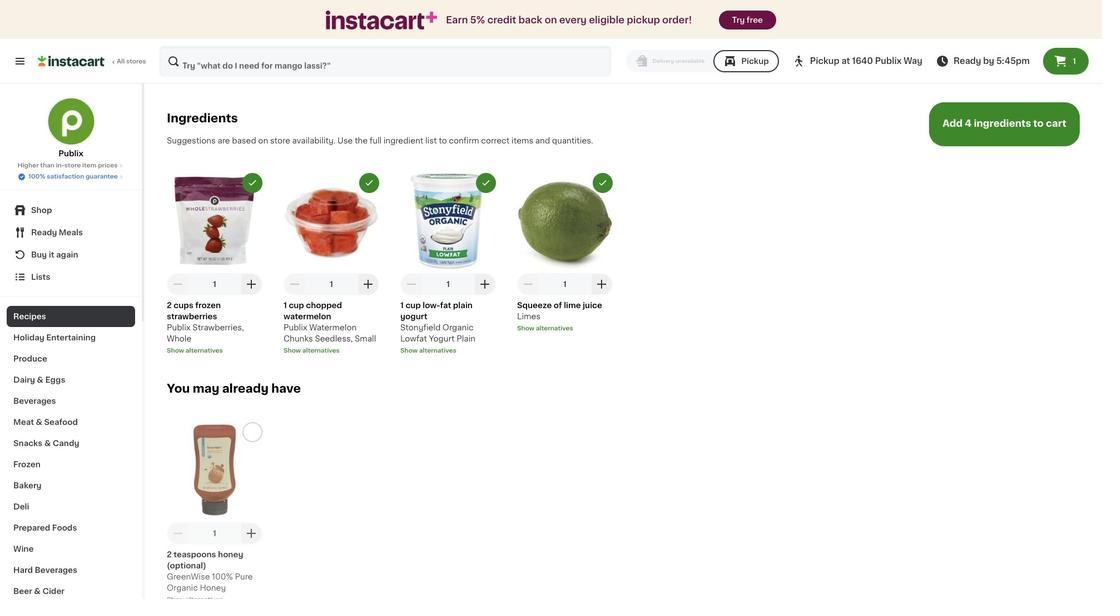 Task type: vqa. For each thing, say whether or not it's contained in the screenshot.
off within the Family Dollar $10 Off Holiday Essentials
no



Task type: describe. For each thing, give the bounding box(es) containing it.
increment quantity image for 2 teaspoons honey (optional) greenwise 100% pure organic honey
[[245, 527, 258, 540]]

decrement quantity image for 2 cups frozen strawberries publix strawberries, whole show alternatives
[[171, 277, 185, 291]]

use
[[338, 137, 353, 145]]

items
[[512, 137, 534, 145]]

suggestions are based on store availability. use the full ingredient list to confirm correct items and quantities.
[[167, 137, 593, 145]]

decrement quantity image
[[288, 277, 301, 291]]

of
[[554, 301, 562, 309]]

Search field
[[160, 47, 611, 76]]

decrement quantity image for 1 cup low-fat plain yogurt stonyfield organic lowfat yogurt plain show alternatives
[[405, 277, 418, 291]]

1 min from the left
[[317, 11, 332, 19]]

2 cups frozen strawberries publix strawberries, whole show alternatives
[[167, 301, 244, 354]]

pickup button
[[714, 50, 779, 72]]

produce
[[13, 355, 47, 363]]

snacks
[[13, 439, 42, 447]]

ready for ready by 5:45pm
[[954, 57, 982, 65]]

and
[[536, 137, 550, 145]]

1 button
[[1043, 48, 1089, 75]]

pickup
[[627, 16, 660, 24]]

earn 5% credit back on every eligible pickup order!
[[446, 16, 692, 24]]

strawberries
[[167, 313, 217, 320]]

the
[[355, 137, 368, 145]]

& for beer
[[34, 587, 41, 595]]

buy it again
[[31, 251, 78, 259]]

1 cup chopped watermelon publix watermelon chunks seedless, small show alternatives
[[284, 301, 376, 354]]

& for snacks
[[44, 439, 51, 447]]

dairy & eggs
[[13, 376, 65, 384]]

express icon image
[[326, 11, 437, 29]]

have
[[271, 383, 301, 394]]

ready meals link
[[7, 221, 135, 244]]

152
[[453, 12, 466, 20]]

alternatives inside squeeze of lime juice limes show alternatives
[[536, 325, 573, 331]]

alternatives inside the 1 cup low-fat plain yogurt stonyfield organic lowfat yogurt plain show alternatives
[[419, 348, 457, 354]]

0 horizontal spatial to
[[439, 137, 447, 145]]

free
[[747, 16, 763, 24]]

recipe for save recipe
[[422, 37, 448, 44]]

credit
[[487, 16, 516, 24]]

100% satisfaction guarantee button
[[17, 170, 125, 181]]

meals
[[59, 229, 83, 236]]

2 for 2 teaspoons honey (optional) greenwise 100% pure organic honey
[[167, 551, 172, 558]]

try free
[[732, 16, 763, 24]]

ready by 5:45pm link
[[936, 55, 1030, 68]]

publix logo image
[[46, 97, 95, 146]]

show alternatives button for chunks
[[284, 346, 379, 355]]

100% satisfaction guarantee
[[28, 174, 118, 180]]

holiday entertaining
[[13, 334, 96, 342]]

deli link
[[7, 496, 135, 517]]

recipes link
[[7, 306, 135, 327]]

list
[[425, 137, 437, 145]]

publix inside popup button
[[875, 57, 902, 65]]

5%
[[470, 16, 485, 24]]

service type group
[[626, 50, 779, 72]]

publix inside 2 cups frozen strawberries publix strawberries, whole show alternatives
[[167, 324, 191, 331]]

organic for stonyfield organic lowfat yogurt plain
[[443, 324, 474, 331]]

unselect item image
[[364, 178, 374, 188]]

produce link
[[7, 348, 135, 369]]

all
[[117, 58, 125, 65]]

add 4 ingredients to cart
[[943, 119, 1067, 128]]

ingredient
[[384, 137, 423, 145]]

1 inside the 1 cup chopped watermelon publix watermelon chunks seedless, small show alternatives
[[284, 301, 287, 309]]

cart
[[1046, 119, 1067, 128]]

foods
[[52, 524, 77, 532]]

it
[[49, 251, 54, 259]]

add
[[943, 119, 963, 128]]

5:45pm
[[997, 57, 1030, 65]]

increment quantity image for 1 cup chopped watermelon publix watermelon chunks seedless, small show alternatives
[[362, 277, 375, 291]]

again
[[56, 251, 78, 259]]

guarantee
[[86, 174, 118, 180]]

pickup at 1640 publix way button
[[792, 46, 923, 77]]

beer & cider link
[[7, 581, 135, 599]]

0 horizontal spatial on
[[258, 137, 268, 145]]

1 inside the 1 cup low-fat plain yogurt stonyfield organic lowfat yogurt plain show alternatives
[[400, 301, 404, 309]]

honey
[[200, 584, 226, 592]]

fat
[[440, 301, 451, 309]]

eggs
[[45, 376, 65, 384]]

prices
[[98, 162, 118, 169]]

meat & seafood
[[13, 418, 78, 426]]

squeeze of lime juice limes show alternatives
[[517, 301, 602, 331]]

cider
[[43, 587, 65, 595]]

bakery link
[[7, 475, 135, 496]]

item
[[82, 162, 96, 169]]

show alternatives button for alternatives
[[517, 324, 613, 333]]

are
[[218, 137, 230, 145]]

100% inside button
[[28, 174, 45, 180]]

eligible
[[589, 16, 625, 24]]

pickup for pickup
[[742, 57, 769, 65]]

beer & cider
[[13, 587, 65, 595]]

show alternatives button for whole
[[167, 346, 263, 355]]

increment quantity image for squeeze of lime juice
[[595, 277, 609, 291]]

higher than in-store item prices
[[18, 162, 118, 169]]

alternatives inside 2 cups frozen strawberries publix strawberries, whole show alternatives
[[186, 348, 223, 354]]

share recipe
[[318, 37, 368, 44]]

cup for low-
[[406, 301, 421, 309]]

cups
[[174, 301, 193, 309]]

dairy
[[13, 376, 35, 384]]

lists link
[[7, 266, 135, 288]]

0 vertical spatial store
[[270, 137, 290, 145]]

recipe for share recipe
[[343, 37, 368, 44]]

beverages inside hard beverages link
[[35, 566, 77, 574]]

show inside the 1 cup chopped watermelon publix watermelon chunks seedless, small show alternatives
[[284, 348, 301, 354]]

plain
[[457, 335, 476, 343]]

by
[[984, 57, 995, 65]]

honey
[[218, 551, 243, 558]]

meat & seafood link
[[7, 412, 135, 433]]

4
[[965, 119, 972, 128]]

availability.
[[292, 137, 336, 145]]

order!
[[663, 16, 692, 24]]

lime
[[564, 301, 581, 309]]

snacks & candy link
[[7, 433, 135, 454]]

increment quantity image for 2 cups frozen strawberries publix strawberries, whole show alternatives
[[245, 277, 258, 291]]

1 vertical spatial store
[[64, 162, 81, 169]]

unselect item image for 2 cups frozen strawberries
[[248, 178, 258, 188]]

juice
[[583, 301, 602, 309]]

cup for chopped
[[289, 301, 304, 309]]

watermelon-strawberry smoothie image
[[624, 0, 1102, 76]]



Task type: locate. For each thing, give the bounding box(es) containing it.
try
[[732, 16, 745, 24]]

5 min up share
[[310, 11, 332, 19]]

1 horizontal spatial 100%
[[212, 573, 233, 581]]

show alternatives button down 'of' on the right of the page
[[517, 324, 613, 333]]

beer
[[13, 587, 32, 595]]

100% up honey
[[212, 573, 233, 581]]

show inside 2 cups frozen strawberries publix strawberries, whole show alternatives
[[167, 348, 184, 354]]

small
[[355, 335, 376, 343]]

min up share
[[317, 11, 332, 19]]

1 5 min from the left
[[310, 11, 332, 19]]

hard beverages link
[[7, 560, 135, 581]]

increment quantity image up pure
[[245, 527, 258, 540]]

0 horizontal spatial pickup
[[742, 57, 769, 65]]

0 horizontal spatial 100%
[[28, 174, 45, 180]]

cup up watermelon
[[289, 301, 304, 309]]

5 up share recipe button
[[310, 11, 315, 19]]

decrement quantity image
[[171, 277, 185, 291], [405, 277, 418, 291], [522, 277, 535, 291], [171, 527, 185, 540]]

2 cup from the left
[[406, 301, 421, 309]]

frozen
[[13, 461, 40, 468]]

ingredients
[[167, 113, 238, 124]]

to inside button
[[1034, 119, 1044, 128]]

1 horizontal spatial ready
[[954, 57, 982, 65]]

3 unselect item image from the left
[[598, 178, 608, 188]]

1
[[1073, 57, 1076, 65], [213, 280, 216, 288], [330, 280, 333, 288], [447, 280, 450, 288], [563, 280, 567, 288], [284, 301, 287, 309], [400, 301, 404, 309], [213, 529, 216, 537]]

dairy & eggs link
[[7, 369, 135, 390]]

2 unselect item image from the left
[[481, 178, 491, 188]]

2 inside 2 cups frozen strawberries publix strawberries, whole show alternatives
[[167, 301, 172, 309]]

1 horizontal spatial cup
[[406, 301, 421, 309]]

& right meat
[[36, 418, 42, 426]]

back
[[519, 16, 543, 24]]

2 5 from the left
[[362, 11, 367, 19]]

ready inside dropdown button
[[31, 229, 57, 236]]

0 vertical spatial beverages
[[13, 397, 56, 405]]

beverages inside 'beverages' link
[[13, 397, 56, 405]]

organic up plain
[[443, 324, 474, 331]]

100%
[[28, 174, 45, 180], [212, 573, 233, 581]]

show inside the 1 cup low-fat plain yogurt stonyfield organic lowfat yogurt plain show alternatives
[[400, 348, 418, 354]]

& for meat
[[36, 418, 42, 426]]

cup up yogurt
[[406, 301, 421, 309]]

limes
[[517, 313, 541, 320]]

1 vertical spatial beverages
[[35, 566, 77, 574]]

0 horizontal spatial cup
[[289, 301, 304, 309]]

0 horizontal spatial min
[[317, 11, 332, 19]]

pickup down free
[[742, 57, 769, 65]]

1 recipe from the left
[[343, 37, 368, 44]]

1 vertical spatial 100%
[[212, 573, 233, 581]]

prepared foods link
[[7, 517, 135, 538]]

1 cup from the left
[[289, 301, 304, 309]]

0 horizontal spatial increment quantity image
[[478, 277, 492, 291]]

instacart logo image
[[38, 55, 105, 68]]

watermelon
[[309, 324, 357, 331]]

2
[[418, 11, 423, 19], [167, 301, 172, 309], [167, 551, 172, 558]]

ready by 5:45pm
[[954, 57, 1030, 65]]

already
[[222, 383, 269, 394]]

candy
[[53, 439, 79, 447]]

at
[[842, 57, 850, 65]]

teaspoons
[[174, 551, 216, 558]]

show down limes
[[517, 325, 535, 331]]

show alternatives button down strawberries, in the bottom left of the page
[[167, 346, 263, 355]]

& left eggs
[[37, 376, 43, 384]]

whole
[[167, 335, 192, 343]]

share recipe button
[[303, 35, 368, 46]]

2 recipe from the left
[[422, 37, 448, 44]]

unselect item image
[[248, 178, 258, 188], [481, 178, 491, 188], [598, 178, 608, 188]]

2 inside 2 teaspoons honey (optional) greenwise 100% pure organic honey
[[167, 551, 172, 558]]

increment quantity image
[[245, 277, 258, 291], [362, 277, 375, 291], [245, 527, 258, 540]]

& left candy
[[44, 439, 51, 447]]

higher
[[18, 162, 39, 169]]

holiday entertaining link
[[7, 327, 135, 348]]

100% inside 2 teaspoons honey (optional) greenwise 100% pure organic honey
[[212, 573, 233, 581]]

1 vertical spatial 2
[[167, 301, 172, 309]]

quantities.
[[552, 137, 593, 145]]

stores
[[126, 58, 146, 65]]

store left availability.
[[270, 137, 290, 145]]

on right back
[[545, 16, 557, 24]]

0 horizontal spatial organic
[[167, 584, 198, 592]]

you may already have
[[167, 383, 301, 394]]

ready left by
[[954, 57, 982, 65]]

decrement quantity image up cups
[[171, 277, 185, 291]]

1 horizontal spatial unselect item image
[[481, 178, 491, 188]]

show alternatives button down seedless,
[[284, 346, 379, 355]]

2 up save recipe button on the left
[[418, 11, 423, 19]]

1 vertical spatial ready
[[31, 229, 57, 236]]

0 horizontal spatial unselect item image
[[248, 178, 258, 188]]

1 increment quantity image from the left
[[478, 277, 492, 291]]

2 5 min from the left
[[362, 11, 384, 19]]

decrement quantity image up squeeze on the bottom of page
[[522, 277, 535, 291]]

pure
[[235, 573, 253, 581]]

alternatives down yogurt
[[419, 348, 457, 354]]

min
[[317, 11, 332, 19], [369, 11, 384, 19]]

show alternatives button down yogurt
[[400, 346, 496, 355]]

recipe
[[343, 37, 368, 44], [422, 37, 448, 44]]

publix up whole
[[167, 324, 191, 331]]

5 min up share recipe on the top left
[[362, 11, 384, 19]]

product group
[[167, 173, 263, 355], [284, 173, 379, 355], [400, 173, 496, 355], [517, 173, 613, 333], [167, 422, 263, 599]]

1 vertical spatial on
[[258, 137, 268, 145]]

increment quantity image
[[478, 277, 492, 291], [595, 277, 609, 291]]

squeeze
[[517, 301, 552, 309]]

all stores
[[117, 58, 146, 65]]

organic for greenwise 100% pure organic honey
[[167, 584, 198, 592]]

& for dairy
[[37, 376, 43, 384]]

0 horizontal spatial store
[[64, 162, 81, 169]]

shop
[[31, 206, 52, 214]]

to left cart
[[1034, 119, 1044, 128]]

0 vertical spatial ready
[[954, 57, 982, 65]]

chopped
[[306, 301, 342, 309]]

lowfat
[[400, 335, 427, 343]]

1 horizontal spatial pickup
[[810, 57, 840, 65]]

on right the "based"
[[258, 137, 268, 145]]

2 for 2 cups frozen strawberries publix strawberries, whole show alternatives
[[167, 301, 172, 309]]

seedless,
[[315, 335, 353, 343]]

2 up the (optional)
[[167, 551, 172, 558]]

1 horizontal spatial 5
[[362, 11, 367, 19]]

0 vertical spatial 2
[[418, 11, 423, 19]]

increment quantity image left decrement quantity icon at the top left of page
[[245, 277, 258, 291]]

100% down higher
[[28, 174, 45, 180]]

5 up share recipe on the top left
[[362, 11, 367, 19]]

organic
[[443, 324, 474, 331], [167, 584, 198, 592]]

snacks & candy
[[13, 439, 79, 447]]

organic inside 2 teaspoons honey (optional) greenwise 100% pure organic honey
[[167, 584, 198, 592]]

alternatives down strawberries, in the bottom left of the page
[[186, 348, 223, 354]]

frozen
[[195, 301, 221, 309]]

beverages down the 'dairy & eggs'
[[13, 397, 56, 405]]

lists
[[31, 273, 50, 281]]

full
[[370, 137, 382, 145]]

stonyfield
[[400, 324, 441, 331]]

hard
[[13, 566, 33, 574]]

alternatives inside the 1 cup chopped watermelon publix watermelon chunks seedless, small show alternatives
[[303, 348, 340, 354]]

1 horizontal spatial on
[[545, 16, 557, 24]]

1 horizontal spatial increment quantity image
[[595, 277, 609, 291]]

alternatives down 'of' on the right of the page
[[536, 325, 573, 331]]

1 horizontal spatial to
[[1034, 119, 1044, 128]]

min up search field
[[369, 11, 384, 19]]

based
[[232, 137, 256, 145]]

0 vertical spatial to
[[1034, 119, 1044, 128]]

recipe right share
[[343, 37, 368, 44]]

share
[[318, 37, 341, 44]]

1 unselect item image from the left
[[248, 178, 258, 188]]

pickup inside pickup at 1640 publix way popup button
[[810, 57, 840, 65]]

2 teaspoons honey (optional) greenwise 100% pure organic honey
[[167, 551, 253, 592]]

0 horizontal spatial 5 min
[[310, 11, 332, 19]]

2 horizontal spatial unselect item image
[[598, 178, 608, 188]]

& right beer
[[34, 587, 41, 595]]

1 horizontal spatial recipe
[[422, 37, 448, 44]]

cup inside the 1 cup low-fat plain yogurt stonyfield organic lowfat yogurt plain show alternatives
[[406, 301, 421, 309]]

organic inside the 1 cup low-fat plain yogurt stonyfield organic lowfat yogurt plain show alternatives
[[443, 324, 474, 331]]

show alternatives button
[[517, 324, 613, 333], [167, 346, 263, 355], [284, 346, 379, 355], [400, 346, 496, 355]]

publix up higher than in-store item prices link
[[59, 150, 83, 157]]

recipe right save
[[422, 37, 448, 44]]

prepared foods
[[13, 524, 77, 532]]

store up 100% satisfaction guarantee button
[[64, 162, 81, 169]]

2 left cups
[[167, 301, 172, 309]]

show inside squeeze of lime juice limes show alternatives
[[517, 325, 535, 331]]

in-
[[56, 162, 64, 169]]

decrement quantity image for 2 teaspoons honey (optional) greenwise 100% pure organic honey
[[171, 527, 185, 540]]

show
[[517, 325, 535, 331], [167, 348, 184, 354], [284, 348, 301, 354], [400, 348, 418, 354]]

all stores link
[[38, 46, 147, 77]]

1 vertical spatial organic
[[167, 584, 198, 592]]

unselect item image for 1 cup low-fat plain yogurt
[[481, 178, 491, 188]]

2 vertical spatial 2
[[167, 551, 172, 558]]

publix link
[[46, 97, 95, 159]]

2 min from the left
[[369, 11, 384, 19]]

None search field
[[159, 46, 612, 77]]

decrement quantity image up yogurt
[[405, 277, 418, 291]]

beverages up cider
[[35, 566, 77, 574]]

1 horizontal spatial organic
[[443, 324, 474, 331]]

1 horizontal spatial min
[[369, 11, 384, 19]]

publix up chunks
[[284, 324, 307, 331]]

ready meals button
[[7, 221, 135, 244]]

you
[[167, 383, 190, 394]]

show down whole
[[167, 348, 184, 354]]

wine
[[13, 545, 34, 553]]

cup inside the 1 cup chopped watermelon publix watermelon chunks seedless, small show alternatives
[[289, 301, 304, 309]]

save recipe
[[401, 37, 448, 44]]

1 5 from the left
[[310, 11, 315, 19]]

0 horizontal spatial ready
[[31, 229, 57, 236]]

low-
[[423, 301, 440, 309]]

(optional)
[[167, 562, 206, 569]]

pickup for pickup at 1640 publix way
[[810, 57, 840, 65]]

show down chunks
[[284, 348, 301, 354]]

pickup left at
[[810, 57, 840, 65]]

to right list
[[439, 137, 447, 145]]

1 vertical spatial to
[[439, 137, 447, 145]]

deli
[[13, 503, 29, 511]]

1 cup low-fat plain yogurt stonyfield organic lowfat yogurt plain show alternatives
[[400, 301, 476, 354]]

show alternatives button for stonyfield
[[400, 346, 496, 355]]

unselect item image for squeeze of lime juice
[[598, 178, 608, 188]]

1 horizontal spatial 5 min
[[362, 11, 384, 19]]

ready down shop
[[31, 229, 57, 236]]

1 horizontal spatial store
[[270, 137, 290, 145]]

increment quantity image for 1 cup low-fat plain yogurt
[[478, 277, 492, 291]]

buy
[[31, 251, 47, 259]]

publix inside the 1 cup chopped watermelon publix watermelon chunks seedless, small show alternatives
[[284, 324, 307, 331]]

satisfaction
[[47, 174, 84, 180]]

1 inside button
[[1073, 57, 1076, 65]]

0 vertical spatial organic
[[443, 324, 474, 331]]

meat
[[13, 418, 34, 426]]

beverages link
[[7, 390, 135, 412]]

0 horizontal spatial recipe
[[343, 37, 368, 44]]

0 vertical spatial on
[[545, 16, 557, 24]]

decrement quantity image for squeeze of lime juice limes show alternatives
[[522, 277, 535, 291]]

correct
[[481, 137, 510, 145]]

organic down greenwise
[[167, 584, 198, 592]]

decrement quantity image up teaspoons
[[171, 527, 185, 540]]

increment quantity image up small on the bottom of the page
[[362, 277, 375, 291]]

alternatives down seedless,
[[303, 348, 340, 354]]

2 for 2
[[418, 11, 423, 19]]

0 horizontal spatial 5
[[310, 11, 315, 19]]

greenwise
[[167, 573, 210, 581]]

show down lowfat
[[400, 348, 418, 354]]

2 increment quantity image from the left
[[595, 277, 609, 291]]

ready for ready meals
[[31, 229, 57, 236]]

pickup inside pickup button
[[742, 57, 769, 65]]

0 vertical spatial 100%
[[28, 174, 45, 180]]

publix left way
[[875, 57, 902, 65]]



